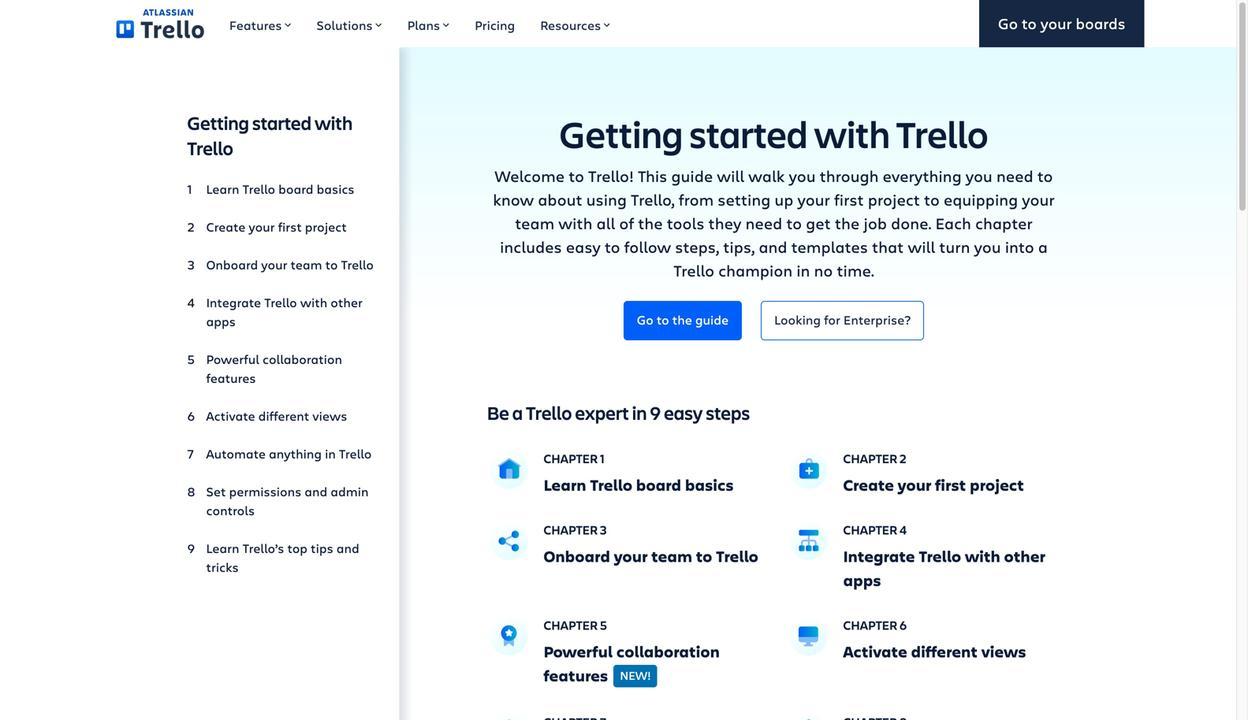 Task type: vqa. For each thing, say whether or not it's contained in the screenshot.
1st "filters" from the left
no



Task type: describe. For each thing, give the bounding box(es) containing it.
4
[[900, 522, 907, 539]]

looking for enterprise?
[[774, 312, 911, 329]]

views inside chapter 6 activate different views
[[981, 641, 1026, 663]]

using
[[586, 189, 627, 210]]

turn
[[939, 236, 970, 257]]

1 horizontal spatial will
[[908, 236, 935, 257]]

getting for getting started with trello welcome to trello! this guide will walk you through everything you need to know about using trello, from setting up your first project to equipping your team with all of the tools they need to get the job done. each chapter includes easy to follow steps, tips, and templates that will turn you into a trello champion in no time.
[[559, 109, 683, 159]]

automate
[[206, 446, 266, 462]]

0 vertical spatial onboard
[[206, 256, 258, 273]]

powerful collaboration features link
[[187, 344, 374, 394]]

from
[[679, 189, 714, 210]]

go to your boards link
[[979, 0, 1145, 47]]

project inside chapter 2 create your first project
[[970, 475, 1024, 496]]

different inside activate different views "link"
[[258, 408, 309, 425]]

learn for learn trello board basics
[[206, 181, 239, 198]]

first inside chapter 2 create your first project
[[935, 475, 966, 496]]

activate inside "link"
[[206, 408, 255, 425]]

chapter for project
[[843, 451, 898, 467]]

tricks
[[206, 559, 239, 576]]

your inside chapter 3 onboard your team to trello
[[614, 546, 648, 567]]

trello inside chapter 4 integrate trello with other apps
[[919, 546, 961, 567]]

0 vertical spatial basics
[[317, 181, 355, 198]]

trello!
[[588, 165, 634, 186]]

guide inside getting started with trello welcome to trello! this guide will walk you through everything you need to know about using trello, from setting up your first project to equipping your team with all of the tools they need to get the job done. each chapter includes easy to follow steps, tips, and templates that will turn you into a trello champion in no time.
[[671, 165, 713, 186]]

learn trello board basics
[[206, 181, 355, 198]]

5
[[600, 617, 607, 634]]

learn for learn trello's top tips and tricks
[[206, 540, 239, 557]]

plans
[[407, 17, 440, 34]]

be
[[487, 401, 509, 425]]

setting
[[718, 189, 771, 210]]

resources
[[540, 17, 601, 34]]

trello's
[[243, 540, 284, 557]]

new!
[[620, 668, 651, 684]]

chapter 4 integrate trello with other apps
[[843, 522, 1046, 591]]

be a trello expert in 9 easy steps
[[487, 401, 750, 425]]

boards
[[1076, 13, 1126, 34]]

know
[[493, 189, 534, 210]]

2 horizontal spatial the
[[835, 213, 860, 234]]

create inside chapter 2 create your first project
[[843, 475, 894, 496]]

trello inside chapter 1 learn trello board basics
[[590, 475, 632, 496]]

get
[[806, 213, 831, 234]]

other inside chapter 4 integrate trello with other apps
[[1004, 546, 1046, 567]]

controls
[[206, 502, 255, 519]]

this
[[638, 165, 667, 186]]

of
[[619, 213, 634, 234]]

templates
[[791, 236, 868, 257]]

features button
[[217, 0, 304, 47]]

basics inside chapter 1 learn trello board basics
[[685, 475, 734, 496]]

with for integrate trello with other apps
[[300, 294, 327, 311]]

anything
[[269, 446, 322, 462]]

1 vertical spatial need
[[746, 213, 782, 234]]

set permissions and admin controls link
[[187, 476, 374, 527]]

set permissions and admin controls
[[206, 483, 369, 519]]

looking
[[774, 312, 821, 329]]

features inside powerful collaboration features "link"
[[206, 370, 256, 387]]

that
[[872, 236, 904, 257]]

1
[[600, 451, 605, 467]]

enterprise?
[[844, 312, 911, 329]]

permissions
[[229, 483, 301, 500]]

welcome
[[495, 165, 565, 186]]

1 vertical spatial guide
[[695, 312, 729, 329]]

plans button
[[395, 0, 462, 47]]

getting started with trello
[[187, 110, 353, 160]]

1 horizontal spatial the
[[672, 312, 692, 329]]

equipping
[[944, 189, 1018, 210]]

chapter for basics
[[544, 451, 598, 467]]

activate different views link
[[187, 401, 374, 432]]

onboard inside chapter 3 onboard your team to trello
[[544, 546, 610, 567]]

steps,
[[675, 236, 719, 257]]

pricing link
[[462, 0, 528, 47]]

pricing
[[475, 17, 515, 34]]

your inside chapter 2 create your first project
[[898, 475, 931, 496]]

collaboration inside "link"
[[263, 351, 342, 368]]

go to the guide
[[637, 312, 729, 329]]

through
[[820, 165, 879, 186]]

0 vertical spatial board
[[278, 181, 313, 198]]

easy inside getting started with trello welcome to trello! this guide will walk you through everything you need to know about using trello, from setting up your first project to equipping your team with all of the tools they need to get the job done. each chapter includes easy to follow steps, tips, and templates that will turn you into a trello champion in no time.
[[566, 236, 601, 257]]

top
[[287, 540, 308, 557]]

admin
[[331, 483, 369, 500]]

0 horizontal spatial the
[[638, 213, 663, 234]]

team inside getting started with trello welcome to trello! this guide will walk you through everything you need to know about using trello, from setting up your first project to equipping your team with all of the tools they need to get the job done. each chapter includes easy to follow steps, tips, and templates that will turn you into a trello champion in no time.
[[515, 213, 555, 234]]

apps inside chapter 4 integrate trello with other apps
[[843, 570, 881, 591]]

and inside getting started with trello welcome to trello! this guide will walk you through everything you need to know about using trello, from setting up your first project to equipping your team with all of the tools they need to get the job done. each chapter includes easy to follow steps, tips, and templates that will turn you into a trello champion in no time.
[[759, 236, 787, 257]]

solutions
[[317, 17, 373, 34]]

about
[[538, 189, 582, 210]]

automate anything in trello
[[206, 446, 372, 462]]

started for getting started with trello
[[252, 110, 311, 135]]

no
[[814, 260, 833, 281]]

chapter 3 onboard your team to trello
[[544, 522, 758, 567]]

your inside create your first project link
[[249, 218, 275, 235]]

walk
[[748, 165, 785, 186]]

1 vertical spatial a
[[512, 401, 523, 425]]

job
[[864, 213, 887, 234]]

atlassian trello image
[[116, 9, 204, 38]]

up
[[775, 189, 794, 210]]

1 horizontal spatial need
[[997, 165, 1033, 186]]

integrate trello with other apps
[[206, 294, 363, 330]]

getting started with trello link
[[187, 110, 374, 167]]

features
[[229, 17, 282, 34]]

create your first project
[[206, 218, 347, 235]]

board inside chapter 1 learn trello board basics
[[636, 475, 681, 496]]

1 vertical spatial in
[[632, 401, 647, 425]]

chapter 5
[[544, 617, 607, 634]]

tips
[[311, 540, 333, 557]]

learn trello's top tips and tricks link
[[187, 533, 374, 584]]

resources button
[[528, 0, 623, 47]]

learn inside chapter 1 learn trello board basics
[[544, 475, 586, 496]]

looking for enterprise? link
[[761, 301, 924, 341]]

set
[[206, 483, 226, 500]]

1 horizontal spatial powerful collaboration features
[[544, 641, 720, 687]]

learn trello board basics link
[[187, 173, 374, 205]]

9
[[650, 401, 661, 425]]

integrate trello with other apps link
[[187, 287, 374, 337]]



Task type: locate. For each thing, give the bounding box(es) containing it.
views inside activate different views "link"
[[312, 408, 347, 425]]

powerful collaboration features down 5 in the left bottom of the page
[[544, 641, 720, 687]]

0 horizontal spatial onboard
[[206, 256, 258, 273]]

getting for getting started with trello
[[187, 110, 249, 135]]

1 horizontal spatial basics
[[685, 475, 734, 496]]

and inside set permissions and admin controls
[[305, 483, 327, 500]]

you up up
[[789, 165, 816, 186]]

0 horizontal spatial and
[[305, 483, 327, 500]]

2 vertical spatial learn
[[206, 540, 239, 557]]

1 horizontal spatial activate
[[843, 641, 907, 663]]

champion
[[718, 260, 793, 281]]

with inside chapter 4 integrate trello with other apps
[[965, 546, 1000, 567]]

activate different views
[[206, 408, 347, 425]]

collaboration up new!
[[617, 641, 720, 663]]

1 horizontal spatial in
[[632, 401, 647, 425]]

0 horizontal spatial started
[[252, 110, 311, 135]]

1 horizontal spatial go
[[998, 13, 1018, 34]]

and left admin
[[305, 483, 327, 500]]

apps
[[206, 313, 236, 330], [843, 570, 881, 591]]

0 horizontal spatial team
[[291, 256, 322, 273]]

0 vertical spatial other
[[331, 294, 363, 311]]

chapter 1 learn trello board basics
[[544, 451, 734, 496]]

into
[[1005, 236, 1034, 257]]

1 horizontal spatial easy
[[664, 401, 703, 425]]

onboard
[[206, 256, 258, 273], [544, 546, 610, 567]]

0 horizontal spatial powerful collaboration features
[[206, 351, 342, 387]]

1 horizontal spatial first
[[834, 189, 864, 210]]

includes
[[500, 236, 562, 257]]

0 vertical spatial a
[[1038, 236, 1048, 257]]

tips,
[[723, 236, 755, 257]]

chapter 6 activate different views
[[843, 617, 1026, 663]]

steps
[[706, 401, 750, 425]]

learn inside learn trello's top tips and tricks
[[206, 540, 239, 557]]

integrate down onboard your team to trello link
[[206, 294, 261, 311]]

chapter left 5 in the left bottom of the page
[[544, 617, 598, 634]]

and inside learn trello's top tips and tricks
[[337, 540, 359, 557]]

0 horizontal spatial need
[[746, 213, 782, 234]]

powerful down chapter 5
[[544, 641, 613, 663]]

other inside integrate trello with other apps
[[331, 294, 363, 311]]

collaboration
[[263, 351, 342, 368], [617, 641, 720, 663]]

0 vertical spatial apps
[[206, 313, 236, 330]]

0 horizontal spatial will
[[717, 165, 744, 186]]

trello
[[896, 109, 988, 159], [187, 136, 233, 160], [243, 181, 275, 198], [341, 256, 374, 273], [674, 260, 714, 281], [264, 294, 297, 311], [526, 401, 572, 425], [339, 446, 372, 462], [590, 475, 632, 496], [716, 546, 758, 567], [919, 546, 961, 567]]

trello inside getting started with trello
[[187, 136, 233, 160]]

guide down champion
[[695, 312, 729, 329]]

0 horizontal spatial integrate
[[206, 294, 261, 311]]

time.
[[837, 260, 874, 281]]

0 vertical spatial learn
[[206, 181, 239, 198]]

chapter inside chapter 3 onboard your team to trello
[[544, 522, 598, 539]]

1 horizontal spatial other
[[1004, 546, 1046, 567]]

2
[[900, 451, 906, 467]]

1 vertical spatial team
[[291, 256, 322, 273]]

0 horizontal spatial go
[[637, 312, 654, 329]]

with for getting started with trello
[[315, 110, 353, 135]]

and up champion
[[759, 236, 787, 257]]

chapter inside chapter 1 learn trello board basics
[[544, 451, 598, 467]]

1 vertical spatial project
[[305, 218, 347, 235]]

chapter for to
[[544, 522, 598, 539]]

powerful down integrate trello with other apps link
[[206, 351, 259, 368]]

chapter inside chapter 4 integrate trello with other apps
[[843, 522, 898, 539]]

0 horizontal spatial getting
[[187, 110, 249, 135]]

chapter left 3
[[544, 522, 598, 539]]

project
[[868, 189, 920, 210], [305, 218, 347, 235], [970, 475, 1024, 496]]

2 horizontal spatial project
[[970, 475, 1024, 496]]

create your first project link
[[187, 211, 374, 243]]

your inside onboard your team to trello link
[[261, 256, 287, 273]]

2 vertical spatial team
[[651, 546, 692, 567]]

1 horizontal spatial onboard
[[544, 546, 610, 567]]

expert
[[575, 401, 629, 425]]

board up create your first project link at the left top
[[278, 181, 313, 198]]

1 vertical spatial collaboration
[[617, 641, 720, 663]]

powerful collaboration features inside "link"
[[206, 351, 342, 387]]

to inside chapter 3 onboard your team to trello
[[696, 546, 712, 567]]

follow
[[624, 236, 671, 257]]

0 vertical spatial integrate
[[206, 294, 261, 311]]

6
[[900, 617, 907, 634]]

1 vertical spatial different
[[911, 641, 978, 663]]

go to the guide link
[[624, 301, 742, 341]]

first up chapter 4 integrate trello with other apps
[[935, 475, 966, 496]]

activate
[[206, 408, 255, 425], [843, 641, 907, 663]]

2 vertical spatial project
[[970, 475, 1024, 496]]

2 vertical spatial first
[[935, 475, 966, 496]]

done.
[[891, 213, 932, 234]]

trello,
[[631, 189, 675, 210]]

basics up create your first project link at the left top
[[317, 181, 355, 198]]

0 vertical spatial guide
[[671, 165, 713, 186]]

0 horizontal spatial create
[[206, 218, 246, 235]]

2 horizontal spatial and
[[759, 236, 787, 257]]

getting inside getting started with trello
[[187, 110, 249, 135]]

easy right 9
[[664, 401, 703, 425]]

the down "steps,"
[[672, 312, 692, 329]]

in
[[797, 260, 810, 281], [632, 401, 647, 425], [325, 446, 336, 462]]

0 horizontal spatial collaboration
[[263, 351, 342, 368]]

with
[[814, 109, 890, 159], [315, 110, 353, 135], [559, 213, 593, 234], [300, 294, 327, 311], [965, 546, 1000, 567]]

they
[[709, 213, 742, 234]]

with inside getting started with trello
[[315, 110, 353, 135]]

tools
[[667, 213, 705, 234]]

team inside chapter 3 onboard your team to trello
[[651, 546, 692, 567]]

1 horizontal spatial integrate
[[843, 546, 915, 567]]

will down done.
[[908, 236, 935, 257]]

easy down all
[[566, 236, 601, 257]]

powerful
[[206, 351, 259, 368], [544, 641, 613, 663]]

started inside getting started with trello
[[252, 110, 311, 135]]

getting started with trello welcome to trello! this guide will walk you through everything you need to know about using trello, from setting up your first project to equipping your team with all of the tools they need to get the job done. each chapter includes easy to follow steps, tips, and templates that will turn you into a trello champion in no time.
[[493, 109, 1055, 281]]

go for go to the guide
[[637, 312, 654, 329]]

the left the job
[[835, 213, 860, 234]]

0 vertical spatial powerful collaboration features
[[206, 351, 342, 387]]

1 vertical spatial basics
[[685, 475, 734, 496]]

need up equipping
[[997, 165, 1033, 186]]

project inside getting started with trello welcome to trello! this guide will walk you through everything you need to know about using trello, from setting up your first project to equipping your team with all of the tools they need to get the job done. each chapter includes easy to follow steps, tips, and templates that will turn you into a trello champion in no time.
[[868, 189, 920, 210]]

0 vertical spatial and
[[759, 236, 787, 257]]

activate inside chapter 6 activate different views
[[843, 641, 907, 663]]

chapter for other
[[843, 522, 898, 539]]

chapter left 6
[[843, 617, 898, 634]]

0 vertical spatial activate
[[206, 408, 255, 425]]

views
[[312, 408, 347, 425], [981, 641, 1026, 663]]

0 vertical spatial in
[[797, 260, 810, 281]]

trello inside integrate trello with other apps
[[264, 294, 297, 311]]

chapter
[[544, 451, 598, 467], [843, 451, 898, 467], [544, 522, 598, 539], [843, 522, 898, 539], [544, 617, 598, 634], [843, 617, 898, 634]]

started inside getting started with trello welcome to trello! this guide will walk you through everything you need to know about using trello, from setting up your first project to equipping your team with all of the tools they need to get the job done. each chapter includes easy to follow steps, tips, and templates that will turn you into a trello champion in no time.
[[689, 109, 808, 159]]

0 horizontal spatial project
[[305, 218, 347, 235]]

1 vertical spatial features
[[544, 665, 608, 687]]

3
[[600, 522, 607, 539]]

0 horizontal spatial views
[[312, 408, 347, 425]]

powerful inside "link"
[[206, 351, 259, 368]]

powerful collaboration features up activate different views
[[206, 351, 342, 387]]

started up learn trello board basics
[[252, 110, 311, 135]]

in inside getting started with trello welcome to trello! this guide will walk you through everything you need to know about using trello, from setting up your first project to equipping your team with all of the tools they need to get the job done. each chapter includes easy to follow steps, tips, and templates that will turn you into a trello champion in no time.
[[797, 260, 810, 281]]

getting
[[559, 109, 683, 159], [187, 110, 249, 135]]

1 vertical spatial integrate
[[843, 546, 915, 567]]

1 horizontal spatial a
[[1038, 236, 1048, 257]]

0 vertical spatial features
[[206, 370, 256, 387]]

collaboration down integrate trello with other apps
[[263, 351, 342, 368]]

features up activate different views
[[206, 370, 256, 387]]

0 horizontal spatial activate
[[206, 408, 255, 425]]

1 vertical spatial create
[[843, 475, 894, 496]]

board up chapter 3 onboard your team to trello
[[636, 475, 681, 496]]

0 vertical spatial go
[[998, 13, 1018, 34]]

1 horizontal spatial getting
[[559, 109, 683, 159]]

chapter
[[975, 213, 1033, 234]]

you
[[789, 165, 816, 186], [966, 165, 993, 186], [974, 236, 1001, 257]]

go for go to your boards
[[998, 13, 1018, 34]]

1 horizontal spatial started
[[689, 109, 808, 159]]

chapter inside chapter 2 create your first project
[[843, 451, 898, 467]]

1 vertical spatial other
[[1004, 546, 1046, 567]]

you up equipping
[[966, 165, 993, 186]]

activate down 6
[[843, 641, 907, 663]]

trello inside chapter 3 onboard your team to trello
[[716, 546, 758, 567]]

with for getting started with trello welcome to trello! this guide will walk you through everything you need to know about using trello, from setting up your first project to equipping your team with all of the tools they need to get the job done. each chapter includes easy to follow steps, tips, and templates that will turn you into a trello champion in no time.
[[814, 109, 890, 159]]

1 horizontal spatial create
[[843, 475, 894, 496]]

1 horizontal spatial apps
[[843, 570, 881, 591]]

you down chapter
[[974, 236, 1001, 257]]

0 vertical spatial project
[[868, 189, 920, 210]]

need
[[997, 165, 1033, 186], [746, 213, 782, 234]]

0 horizontal spatial first
[[278, 218, 302, 235]]

features down chapter 5
[[544, 665, 608, 687]]

1 vertical spatial go
[[637, 312, 654, 329]]

chapter inside chapter 6 activate different views
[[843, 617, 898, 634]]

1 horizontal spatial collaboration
[[617, 641, 720, 663]]

create
[[206, 218, 246, 235], [843, 475, 894, 496]]

1 vertical spatial powerful
[[544, 641, 613, 663]]

onboard your team to trello
[[206, 256, 374, 273]]

with inside integrate trello with other apps
[[300, 294, 327, 311]]

in right anything on the bottom left
[[325, 446, 336, 462]]

basics down steps at the bottom of page
[[685, 475, 734, 496]]

0 horizontal spatial in
[[325, 446, 336, 462]]

everything
[[883, 165, 962, 186]]

0 horizontal spatial a
[[512, 401, 523, 425]]

1 vertical spatial learn
[[544, 475, 586, 496]]

all
[[597, 213, 615, 234]]

0 vertical spatial collaboration
[[263, 351, 342, 368]]

2 horizontal spatial team
[[651, 546, 692, 567]]

first inside getting started with trello welcome to trello! this guide will walk you through everything you need to know about using trello, from setting up your first project to equipping your team with all of the tools they need to get the job done. each chapter includes easy to follow steps, tips, and templates that will turn you into a trello champion in no time.
[[834, 189, 864, 210]]

1 horizontal spatial features
[[544, 665, 608, 687]]

chapter left 4
[[843, 522, 898, 539]]

go to your boards
[[998, 13, 1126, 34]]

0 horizontal spatial board
[[278, 181, 313, 198]]

and right tips
[[337, 540, 359, 557]]

started up walk
[[689, 109, 808, 159]]

chapter left 2
[[843, 451, 898, 467]]

chapter left 1
[[544, 451, 598, 467]]

integrate down 4
[[843, 546, 915, 567]]

1 vertical spatial powerful collaboration features
[[544, 641, 720, 687]]

integrate inside chapter 4 integrate trello with other apps
[[843, 546, 915, 567]]

2 horizontal spatial first
[[935, 475, 966, 496]]

integrate
[[206, 294, 261, 311], [843, 546, 915, 567]]

0 horizontal spatial other
[[331, 294, 363, 311]]

basics
[[317, 181, 355, 198], [685, 475, 734, 496]]

1 vertical spatial views
[[981, 641, 1026, 663]]

integrate inside integrate trello with other apps
[[206, 294, 261, 311]]

getting inside getting started with trello welcome to trello! this guide will walk you through everything you need to know about using trello, from setting up your first project to equipping your team with all of the tools they need to get the job done. each chapter includes easy to follow steps, tips, and templates that will turn you into a trello champion in no time.
[[559, 109, 683, 159]]

apps inside integrate trello with other apps
[[206, 313, 236, 330]]

started
[[689, 109, 808, 159], [252, 110, 311, 135]]

1 vertical spatial will
[[908, 236, 935, 257]]

guide up from
[[671, 165, 713, 186]]

the down trello,
[[638, 213, 663, 234]]

first down through
[[834, 189, 864, 210]]

different inside chapter 6 activate different views
[[911, 641, 978, 663]]

need down setting
[[746, 213, 782, 234]]

1 horizontal spatial team
[[515, 213, 555, 234]]

a
[[1038, 236, 1048, 257], [512, 401, 523, 425]]

0 vertical spatial different
[[258, 408, 309, 425]]

0 vertical spatial easy
[[566, 236, 601, 257]]

1 horizontal spatial views
[[981, 641, 1026, 663]]

in left 9
[[632, 401, 647, 425]]

0 horizontal spatial basics
[[317, 181, 355, 198]]

first up onboard your team to trello in the left of the page
[[278, 218, 302, 235]]

onboard your team to trello link
[[187, 249, 374, 281]]

chapter 2 create your first project
[[843, 451, 1024, 496]]

your inside go to your boards link
[[1041, 13, 1072, 34]]

onboard down 3
[[544, 546, 610, 567]]

for
[[824, 312, 840, 329]]

learn trello's top tips and tricks
[[206, 540, 359, 576]]

1 horizontal spatial different
[[911, 641, 978, 663]]

first
[[834, 189, 864, 210], [278, 218, 302, 235], [935, 475, 966, 496]]

1 horizontal spatial project
[[868, 189, 920, 210]]

1 vertical spatial and
[[305, 483, 327, 500]]

and
[[759, 236, 787, 257], [305, 483, 327, 500], [337, 540, 359, 557]]

a inside getting started with trello welcome to trello! this guide will walk you through everything you need to know about using trello, from setting up your first project to equipping your team with all of the tools they need to get the job done. each chapter includes easy to follow steps, tips, and templates that will turn you into a trello champion in no time.
[[1038, 236, 1048, 257]]

1 horizontal spatial and
[[337, 540, 359, 557]]

features
[[206, 370, 256, 387], [544, 665, 608, 687]]

0 horizontal spatial powerful
[[206, 351, 259, 368]]

a right into
[[1038, 236, 1048, 257]]

guide
[[671, 165, 713, 186], [695, 312, 729, 329]]

each
[[936, 213, 971, 234]]

started for getting started with trello welcome to trello! this guide will walk you through everything you need to know about using trello, from setting up your first project to equipping your team with all of the tools they need to get the job done. each chapter includes easy to follow steps, tips, and templates that will turn you into a trello champion in no time.
[[689, 109, 808, 159]]

1 horizontal spatial powerful
[[544, 641, 613, 663]]

solutions button
[[304, 0, 395, 47]]

0 vertical spatial create
[[206, 218, 246, 235]]

will up setting
[[717, 165, 744, 186]]

go
[[998, 13, 1018, 34], [637, 312, 654, 329]]

1 vertical spatial first
[[278, 218, 302, 235]]

1 vertical spatial activate
[[843, 641, 907, 663]]

a right be
[[512, 401, 523, 425]]

will
[[717, 165, 744, 186], [908, 236, 935, 257]]

activate up automate on the left of page
[[206, 408, 255, 425]]

learn
[[206, 181, 239, 198], [544, 475, 586, 496], [206, 540, 239, 557]]

automate anything in trello link
[[187, 438, 374, 470]]

0 horizontal spatial different
[[258, 408, 309, 425]]

powerful collaboration features
[[206, 351, 342, 387], [544, 641, 720, 687]]

in left no
[[797, 260, 810, 281]]

2 horizontal spatial in
[[797, 260, 810, 281]]

board
[[278, 181, 313, 198], [636, 475, 681, 496]]

onboard down 'create your first project'
[[206, 256, 258, 273]]



